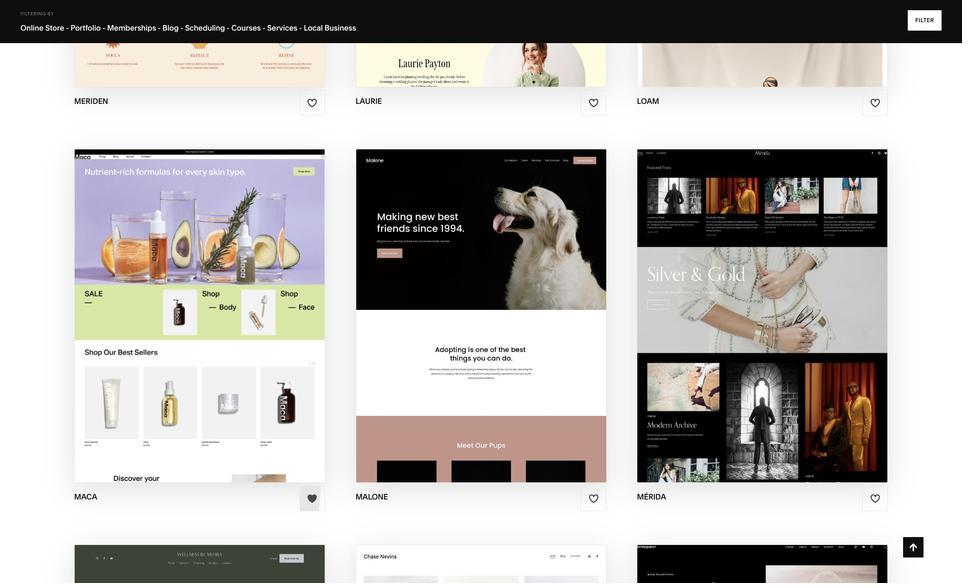 Task type: describe. For each thing, give the bounding box(es) containing it.
mérida image
[[638, 149, 888, 483]]

4 - from the left
[[180, 23, 183, 32]]

preview for preview maca
[[164, 316, 205, 327]]

filter button
[[908, 10, 942, 31]]

blog
[[163, 23, 179, 32]]

maca inside preview maca link
[[207, 316, 235, 327]]

remove maca from your favorites list image
[[307, 494, 317, 504]]

start with maca button
[[153, 291, 247, 316]]

0 horizontal spatial malone
[[356, 493, 388, 502]]

with for maca
[[183, 298, 206, 308]]

filtering by
[[20, 11, 54, 16]]

preview mérida
[[723, 316, 802, 327]]

6 - from the left
[[263, 23, 266, 32]]

start with mérida button
[[712, 291, 814, 316]]

add loam to your favorites list image
[[870, 98, 881, 108]]

online
[[20, 23, 44, 32]]

1 vertical spatial mérida
[[766, 316, 802, 327]]

back to top image
[[909, 542, 919, 553]]

add malone to your favorites list image
[[589, 494, 599, 504]]

loam
[[637, 97, 659, 106]]

add mérida to your favorites list image
[[870, 494, 881, 504]]

laurie
[[356, 97, 382, 106]]

local
[[304, 23, 323, 32]]

memberships
[[107, 23, 156, 32]]

2 vertical spatial maca
[[74, 493, 97, 502]]

meriden image
[[75, 0, 325, 87]]

portfolio
[[71, 23, 101, 32]]

start for start with malone
[[428, 298, 456, 308]]

otroquest image
[[638, 545, 888, 583]]

maca inside start with maca button
[[209, 298, 237, 308]]

7 - from the left
[[299, 23, 302, 32]]

services
[[267, 23, 298, 32]]

start with maca
[[153, 298, 237, 308]]

preview mérida link
[[723, 309, 802, 334]]



Task type: vqa. For each thing, say whether or not it's contained in the screenshot.
FILTER button
yes



Task type: locate. For each thing, give the bounding box(es) containing it.
1 preview from the left
[[164, 316, 205, 327]]

mérida inside button
[[768, 298, 804, 308]]

5 - from the left
[[227, 23, 230, 32]]

0 horizontal spatial with
[[183, 298, 206, 308]]

preview for preview mérida
[[723, 316, 764, 327]]

1 horizontal spatial preview
[[723, 316, 764, 327]]

-
[[66, 23, 69, 32], [103, 23, 105, 32], [158, 23, 161, 32], [180, 23, 183, 32], [227, 23, 230, 32], [263, 23, 266, 32], [299, 23, 302, 32]]

store
[[45, 23, 64, 32]]

2 horizontal spatial with
[[742, 298, 766, 308]]

business
[[325, 23, 356, 32]]

3 with from the left
[[742, 298, 766, 308]]

- left courses
[[227, 23, 230, 32]]

2 horizontal spatial start
[[712, 298, 740, 308]]

scheduling
[[185, 23, 225, 32]]

myhra image
[[75, 545, 325, 583]]

- left local
[[299, 23, 302, 32]]

- right blog
[[180, 23, 183, 32]]

2 preview from the left
[[723, 316, 764, 327]]

malone inside start with malone "button"
[[484, 298, 524, 308]]

maca
[[209, 298, 237, 308], [207, 316, 235, 327], [74, 493, 97, 502]]

1 horizontal spatial malone
[[484, 298, 524, 308]]

1 vertical spatial maca
[[207, 316, 235, 327]]

with for malone
[[459, 298, 482, 308]]

courses
[[231, 23, 261, 32]]

start with mérida
[[712, 298, 804, 308]]

preview down start with maca
[[164, 316, 205, 327]]

2 with from the left
[[459, 298, 482, 308]]

start inside start with malone "button"
[[428, 298, 456, 308]]

start for start with maca
[[153, 298, 181, 308]]

start
[[153, 298, 181, 308], [428, 298, 456, 308], [712, 298, 740, 308]]

preview maca link
[[164, 309, 235, 334]]

2 vertical spatial mérida
[[637, 493, 666, 502]]

1 horizontal spatial start
[[428, 298, 456, 308]]

laurie image
[[356, 0, 606, 87]]

2 - from the left
[[103, 23, 105, 32]]

start inside 'start with mérida' button
[[712, 298, 740, 308]]

filter
[[916, 17, 935, 24]]

3 - from the left
[[158, 23, 161, 32]]

1 start from the left
[[153, 298, 181, 308]]

0 vertical spatial maca
[[209, 298, 237, 308]]

with for mérida
[[742, 298, 766, 308]]

start with malone
[[428, 298, 524, 308]]

1 - from the left
[[66, 23, 69, 32]]

1 horizontal spatial with
[[459, 298, 482, 308]]

filtering
[[20, 11, 46, 16]]

add meriden to your favorites list image
[[307, 98, 317, 108]]

0 vertical spatial malone
[[484, 298, 524, 308]]

maca image
[[75, 149, 325, 483]]

- right store
[[66, 23, 69, 32]]

nevins image
[[356, 545, 606, 583]]

- left blog
[[158, 23, 161, 32]]

malone image
[[356, 149, 606, 483]]

with
[[183, 298, 206, 308], [459, 298, 482, 308], [742, 298, 766, 308]]

1 with from the left
[[183, 298, 206, 308]]

2 start from the left
[[428, 298, 456, 308]]

3 start from the left
[[712, 298, 740, 308]]

mérida
[[768, 298, 804, 308], [766, 316, 802, 327], [637, 493, 666, 502]]

loam image
[[638, 0, 888, 87]]

start for start with mérida
[[712, 298, 740, 308]]

with inside "button"
[[459, 298, 482, 308]]

0 vertical spatial mérida
[[768, 298, 804, 308]]

by
[[48, 11, 54, 16]]

start inside start with maca button
[[153, 298, 181, 308]]

preview maca
[[164, 316, 235, 327]]

1 vertical spatial malone
[[356, 493, 388, 502]]

- right courses
[[263, 23, 266, 32]]

start with malone button
[[428, 291, 534, 316]]

- right portfolio
[[103, 23, 105, 32]]

online store - portfolio - memberships - blog - scheduling - courses - services - local business
[[20, 23, 356, 32]]

0 horizontal spatial preview
[[164, 316, 205, 327]]

preview
[[164, 316, 205, 327], [723, 316, 764, 327]]

malone
[[484, 298, 524, 308], [356, 493, 388, 502]]

meriden
[[74, 97, 108, 106]]

preview down start with mérida
[[723, 316, 764, 327]]

0 horizontal spatial start
[[153, 298, 181, 308]]

add laurie to your favorites list image
[[589, 98, 599, 108]]



